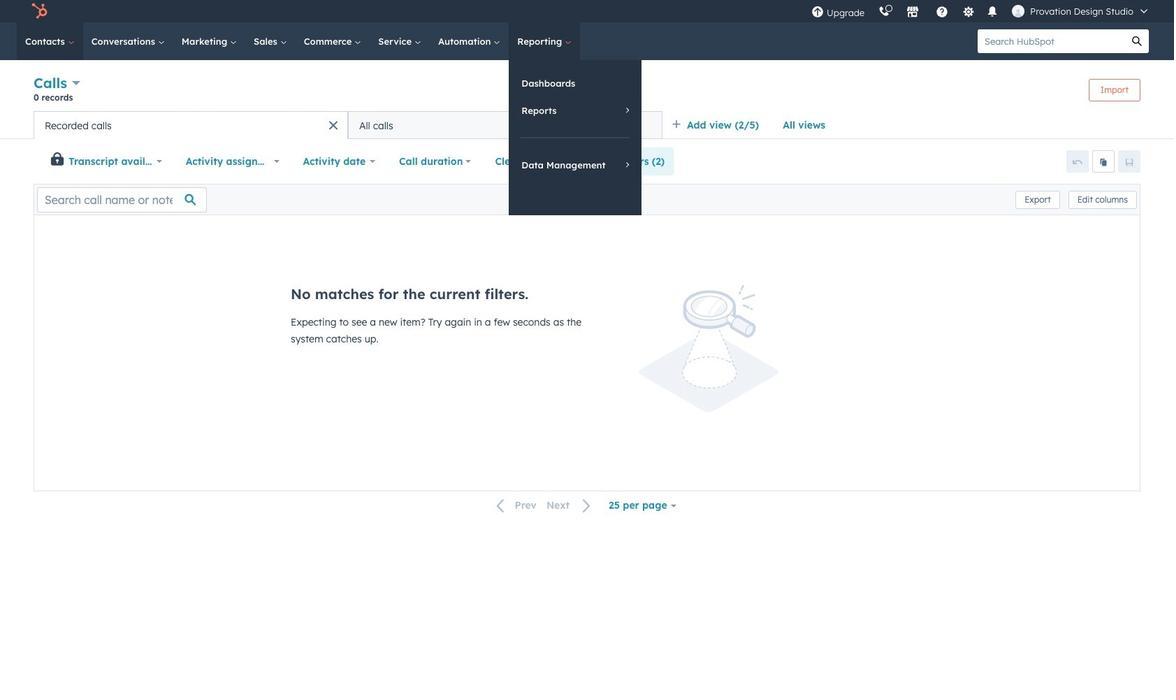 Task type: vqa. For each thing, say whether or not it's contained in the screenshot.
menu at the top
yes



Task type: locate. For each thing, give the bounding box(es) containing it.
Search call name or notes search field
[[37, 187, 207, 212]]

menu
[[805, 0, 1157, 22]]

banner
[[34, 73, 1141, 111]]

james peterson image
[[1012, 5, 1025, 17]]



Task type: describe. For each thing, give the bounding box(es) containing it.
pagination navigation
[[488, 496, 600, 515]]

reporting menu
[[509, 60, 642, 215]]

Search HubSpot search field
[[978, 29, 1125, 53]]

marketplaces image
[[907, 6, 919, 19]]



